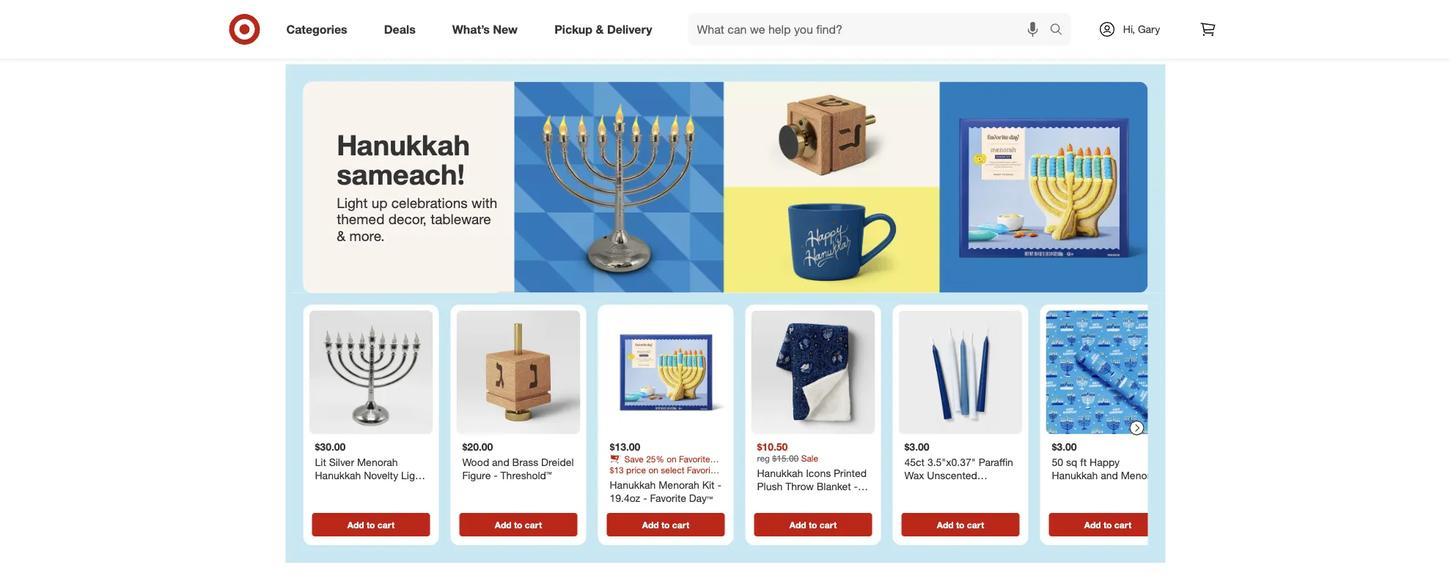 Task type: vqa. For each thing, say whether or not it's contained in the screenshot.
6th Add To Cart from the right
yes



Task type: locate. For each thing, give the bounding box(es) containing it.
silver
[[329, 456, 354, 469]]

everything
[[962, 0, 1011, 5]]

1 add from the left
[[347, 520, 364, 531]]

-
[[494, 469, 498, 482], [717, 479, 721, 492], [854, 480, 858, 493], [347, 482, 351, 495], [1098, 482, 1102, 495], [643, 492, 647, 505]]

spritz™
[[354, 482, 386, 495], [1105, 482, 1138, 495]]

add to cart button
[[312, 513, 430, 537], [459, 513, 577, 537], [607, 513, 725, 537], [754, 513, 872, 537], [902, 513, 1020, 537], [1049, 513, 1167, 537]]

2 cart from the left
[[525, 520, 542, 531]]

2 horizontal spatial menorah
[[1121, 469, 1162, 482]]

add to cart button for wood and brass dreidel figure - threshold™
[[459, 513, 577, 537]]

lit
[[315, 456, 326, 469]]

1 horizontal spatial &
[[596, 22, 604, 36]]

new
[[493, 22, 518, 36]]

1 horizontal spatial and
[[1101, 469, 1118, 482]]

wrap
[[1071, 482, 1095, 495]]

What can we help you find? suggestions appear below search field
[[688, 13, 1053, 45]]

- right "figure" on the bottom
[[494, 469, 498, 482]]

and right ft
[[1101, 469, 1118, 482]]

- right kit
[[717, 479, 721, 492]]

5 add from the left
[[937, 520, 954, 531]]

6 add to cart from the left
[[1084, 520, 1132, 531]]

add to cart
[[347, 520, 395, 531], [495, 520, 542, 531], [642, 520, 689, 531], [790, 520, 837, 531], [937, 520, 984, 531], [1084, 520, 1132, 531]]

pickup & delivery
[[554, 22, 652, 36]]

favorite down "gingerbread"
[[650, 492, 686, 505]]

threshold™ right "figure" on the bottom
[[501, 469, 552, 482]]

plush
[[757, 480, 783, 493]]

0 vertical spatial threshold™
[[501, 469, 552, 482]]

$3.00 for $3.00 50 sq ft happy hanukkah and menorah gift wrap - spritz™
[[1052, 440, 1077, 453]]

categories link
[[274, 13, 366, 45]]

hanukkah
[[337, 128, 470, 162], [757, 467, 803, 480], [315, 469, 361, 482], [1052, 469, 1098, 482], [610, 479, 656, 492]]

add to cart button for 50 sq ft happy hanukkah and menorah gift wrap - spritz™
[[1049, 513, 1167, 537]]

spritz™ down happy
[[1105, 482, 1138, 495]]

blanket
[[817, 480, 851, 493]]

0 vertical spatial favorite
[[679, 454, 710, 465]]

and left brass
[[492, 456, 509, 469]]

add to cart for wood and brass dreidel figure - threshold™
[[495, 520, 542, 531]]

favorite
[[679, 454, 710, 465], [650, 492, 686, 505]]

0 horizontal spatial &
[[337, 228, 345, 245]]

1 vertical spatial &
[[337, 228, 345, 245]]

6 add from the left
[[1084, 520, 1101, 531]]

sale
[[801, 453, 818, 464]]

$10.50
[[757, 440, 788, 453]]

what's new
[[452, 22, 518, 36]]

hi, gary
[[1123, 23, 1160, 36]]

&
[[596, 22, 604, 36], [337, 228, 345, 245]]

3 add to cart from the left
[[642, 520, 689, 531]]

25%
[[646, 454, 664, 465]]

45ct 3.5"x0.37" paraffin wax unscented hanukkah taper candle - spritz™ image
[[899, 311, 1023, 435]]

1 horizontal spatial light
[[401, 469, 424, 482]]

0 horizontal spatial spritz™
[[354, 482, 386, 495]]

3 add to cart button from the left
[[607, 513, 725, 537]]

2 add to cart from the left
[[495, 520, 542, 531]]

1 add to cart from the left
[[347, 520, 395, 531]]

- inside $10.50 reg $15.00 sale hanukkah icons printed plush throw blanket - threshold™
[[854, 480, 858, 493]]

hanukkah inside $30.00 lit silver menorah hanukkah novelty light yellow - spritz™
[[315, 469, 361, 482]]

add for hanukkah icons printed plush throw blanket - threshold™
[[790, 520, 806, 531]]

0 horizontal spatial light
[[337, 194, 368, 211]]

6 add to cart button from the left
[[1049, 513, 1167, 537]]

$30.00
[[315, 440, 346, 453]]

more.
[[349, 228, 385, 245]]

menorah
[[357, 456, 398, 469], [1121, 469, 1162, 482], [659, 479, 699, 492]]

0 horizontal spatial menorah
[[357, 456, 398, 469]]

5 add to cart button from the left
[[902, 513, 1020, 537]]

favorite inside hanukkah menorah kit - 19.4oz - favorite day™
[[650, 492, 686, 505]]

$10.50 reg $15.00 sale hanukkah icons printed plush throw blanket - threshold™
[[757, 440, 867, 506]]

and
[[492, 456, 509, 469], [1101, 469, 1118, 482]]

$20.00
[[462, 440, 493, 453]]

threshold™ down $15.00
[[757, 493, 808, 506]]

menorah inside hanukkah menorah kit - 19.4oz - favorite day™
[[659, 479, 699, 492]]

save
[[624, 454, 644, 465]]

spritz™ down silver
[[354, 482, 386, 495]]

to for hanukkah icons printed plush throw blanket - threshold™
[[809, 520, 817, 531]]

1 horizontal spatial $3.00
[[1052, 440, 1077, 453]]

0 horizontal spatial and
[[492, 456, 509, 469]]

hanukkah sameach! light up celebrations with themed decor, tableware & more.
[[337, 128, 497, 245]]

categories
[[286, 22, 347, 36]]

3 cart from the left
[[672, 520, 689, 531]]

to for hanukkah menorah kit - 19.4oz - favorite day™
[[661, 520, 670, 531]]

0 vertical spatial &
[[596, 22, 604, 36]]

what's new link
[[440, 13, 536, 45]]

2 $3.00 from the left
[[1052, 440, 1077, 453]]

& left more.
[[337, 228, 345, 245]]

- right yellow
[[347, 482, 351, 495]]

1 horizontal spatial spritz™
[[1105, 482, 1138, 495]]

1 $3.00 from the left
[[904, 440, 929, 453]]

add
[[347, 520, 364, 531], [495, 520, 512, 531], [642, 520, 659, 531], [790, 520, 806, 531], [937, 520, 954, 531], [1084, 520, 1101, 531]]

1 vertical spatial favorite
[[650, 492, 686, 505]]

menorah right happy
[[1121, 469, 1162, 482]]

throw
[[785, 480, 814, 493]]

50 sq ft happy hanukkah and menorah gift wrap - spritz™ image
[[1046, 311, 1170, 435]]

6 cart from the left
[[1114, 520, 1132, 531]]

& right pickup
[[596, 22, 604, 36]]

0 horizontal spatial $3.00
[[904, 440, 929, 453]]

to for lit silver menorah hanukkah novelty light yellow - spritz™
[[367, 520, 375, 531]]

1 horizontal spatial menorah
[[659, 479, 699, 492]]

1 cart from the left
[[377, 520, 395, 531]]

menorah down the on
[[659, 479, 699, 492]]

hanukkah inside hanukkah menorah kit - 19.4oz - favorite day™
[[610, 479, 656, 492]]

- right blanket
[[854, 480, 858, 493]]

1 vertical spatial light
[[401, 469, 424, 482]]

icons
[[806, 467, 831, 480]]

4 cart from the left
[[820, 520, 837, 531]]

- right 'wrap'
[[1098, 482, 1102, 495]]

light right the "novelty"
[[401, 469, 424, 482]]

and inside $20.00 wood and brass dreidel figure - threshold™
[[492, 456, 509, 469]]

cart
[[377, 520, 395, 531], [525, 520, 542, 531], [672, 520, 689, 531], [820, 520, 837, 531], [967, 520, 984, 531], [1114, 520, 1132, 531]]

$3.00
[[904, 440, 929, 453], [1052, 440, 1077, 453]]

light
[[337, 194, 368, 211], [401, 469, 424, 482]]

1 horizontal spatial threshold™
[[757, 493, 808, 506]]

4 add to cart button from the left
[[754, 513, 872, 537]]

kit
[[702, 479, 715, 492]]

everything you need to get in the holiday spirit.
[[962, 0, 1114, 19]]

the
[[1099, 0, 1114, 5]]

gingerbread
[[627, 465, 677, 476]]

menorah right silver
[[357, 456, 398, 469]]

4 add from the left
[[790, 520, 806, 531]]

threshold™
[[501, 469, 552, 482], [757, 493, 808, 506]]

2 add to cart button from the left
[[459, 513, 577, 537]]

2 add from the left
[[495, 520, 512, 531]]

0 horizontal spatial threshold™
[[501, 469, 552, 482]]

add for hanukkah menorah kit - 19.4oz - favorite day™
[[642, 520, 659, 531]]

cart for 50 sq ft happy hanukkah and menorah gift wrap - spritz™
[[1114, 520, 1132, 531]]

favorite right the on
[[679, 454, 710, 465]]

- right 19.4oz
[[643, 492, 647, 505]]

need
[[1033, 0, 1056, 5]]

hanukkah inside $10.50 reg $15.00 sale hanukkah icons printed plush throw blanket - threshold™
[[757, 467, 803, 480]]

to for 50 sq ft happy hanukkah and menorah gift wrap - spritz™
[[1103, 520, 1112, 531]]

delivery
[[607, 22, 652, 36]]

0 vertical spatial light
[[337, 194, 368, 211]]

yellow
[[315, 482, 344, 495]]

$3.00 inside $3.00 50 sq ft happy hanukkah and menorah gift wrap - spritz™
[[1052, 440, 1077, 453]]

& inside hanukkah sameach! light up celebrations with themed decor, tableware & more.
[[337, 228, 345, 245]]

cart for hanukkah menorah kit - 19.4oz - favorite day™
[[672, 520, 689, 531]]

4 add to cart from the left
[[790, 520, 837, 531]]

add to cart button for hanukkah icons printed plush throw blanket - threshold™
[[754, 513, 872, 537]]

1 add to cart button from the left
[[312, 513, 430, 537]]

hanukkah inside $3.00 50 sq ft happy hanukkah and menorah gift wrap - spritz™
[[1052, 469, 1098, 482]]

1 spritz™ from the left
[[354, 482, 386, 495]]

spritz™ inside $30.00 lit silver menorah hanukkah novelty light yellow - spritz™
[[354, 482, 386, 495]]

3 add from the left
[[642, 520, 659, 531]]

1 vertical spatial threshold™
[[757, 493, 808, 506]]

19.4oz
[[610, 492, 640, 505]]

to
[[1059, 0, 1068, 5], [367, 520, 375, 531], [514, 520, 522, 531], [661, 520, 670, 531], [809, 520, 817, 531], [956, 520, 965, 531], [1103, 520, 1112, 531]]

light left up
[[337, 194, 368, 211]]

search button
[[1043, 13, 1078, 48]]

sq
[[1066, 456, 1077, 469]]

2 spritz™ from the left
[[1105, 482, 1138, 495]]

celebrations
[[391, 194, 468, 211]]



Task type: describe. For each thing, give the bounding box(es) containing it.
add to cart for lit silver menorah hanukkah novelty light yellow - spritz™
[[347, 520, 395, 531]]

themed
[[337, 211, 385, 228]]

hanukkah inside hanukkah sameach! light up celebrations with themed decor, tableware & more.
[[337, 128, 470, 162]]

cart for wood and brass dreidel figure - threshold™
[[525, 520, 542, 531]]

5 cart from the left
[[967, 520, 984, 531]]

everything you need to get in the holiday spirit. link
[[934, 0, 1142, 29]]

lit silver menorah hanukkah novelty light yellow - spritz™ image
[[309, 311, 433, 435]]

hanukkah icons printed plush throw blanket - threshold™ image
[[751, 311, 875, 435]]

hanukkah menorah kit - 19.4oz - favorite day™
[[610, 479, 721, 505]]

sameach!
[[337, 157, 465, 191]]

add to cart button for lit silver menorah hanukkah novelty light yellow - spritz™
[[312, 513, 430, 537]]

favorite inside 'save 25% on favorite day gingerbread'
[[679, 454, 710, 465]]

tableware
[[431, 211, 491, 228]]

printed
[[834, 467, 867, 480]]

add to cart for hanukkah menorah kit - 19.4oz - favorite day™
[[642, 520, 689, 531]]

decor,
[[388, 211, 427, 228]]

figure
[[462, 469, 491, 482]]

menorah inside $3.00 50 sq ft happy hanukkah and menorah gift wrap - spritz™
[[1121, 469, 1162, 482]]

- inside $30.00 lit silver menorah hanukkah novelty light yellow - spritz™
[[347, 482, 351, 495]]

add to cart button for hanukkah menorah kit - 19.4oz - favorite day™
[[607, 513, 725, 537]]

50
[[1052, 456, 1063, 469]]

- inside $20.00 wood and brass dreidel figure - threshold™
[[494, 469, 498, 482]]

what's
[[452, 22, 490, 36]]

hi,
[[1123, 23, 1135, 36]]

add for wood and brass dreidel figure - threshold™
[[495, 520, 512, 531]]

to for wood and brass dreidel figure - threshold™
[[514, 520, 522, 531]]

to inside everything you need to get in the holiday spirit.
[[1059, 0, 1068, 5]]

pickup & delivery link
[[542, 13, 671, 45]]

$20.00 wood and brass dreidel figure - threshold™
[[462, 440, 574, 482]]

threshold™ inside $20.00 wood and brass dreidel figure - threshold™
[[501, 469, 552, 482]]

in
[[1088, 0, 1096, 5]]

wood
[[462, 456, 489, 469]]

brass
[[512, 456, 538, 469]]

deals
[[384, 22, 416, 36]]

spirit.
[[1043, 6, 1068, 19]]

ft
[[1080, 456, 1087, 469]]

on
[[667, 454, 677, 465]]

5 add to cart from the left
[[937, 520, 984, 531]]

day
[[610, 465, 625, 476]]

get
[[1071, 0, 1086, 5]]

$30.00 lit silver menorah hanukkah novelty light yellow - spritz™
[[315, 440, 424, 495]]

light inside $30.00 lit silver menorah hanukkah novelty light yellow - spritz™
[[401, 469, 424, 482]]

pickup
[[554, 22, 593, 36]]

you
[[1013, 0, 1030, 5]]

and inside $3.00 50 sq ft happy hanukkah and menorah gift wrap - spritz™
[[1101, 469, 1118, 482]]

gift
[[1052, 482, 1069, 495]]

happy
[[1090, 456, 1120, 469]]

up
[[372, 194, 388, 211]]

add for lit silver menorah hanukkah novelty light yellow - spritz™
[[347, 520, 364, 531]]

add for 50 sq ft happy hanukkah and menorah gift wrap - spritz™
[[1084, 520, 1101, 531]]

$3.00 link
[[899, 311, 1023, 511]]

cart for hanukkah icons printed plush throw blanket - threshold™
[[820, 520, 837, 531]]

search
[[1043, 24, 1078, 38]]

holiday
[[1008, 6, 1040, 19]]

with
[[472, 194, 497, 211]]

save 25% on favorite day gingerbread
[[610, 454, 710, 476]]

menorah inside $30.00 lit silver menorah hanukkah novelty light yellow - spritz™
[[357, 456, 398, 469]]

gary
[[1138, 23, 1160, 36]]

$15.00
[[772, 453, 799, 464]]

add to cart for 50 sq ft happy hanukkah and menorah gift wrap - spritz™
[[1084, 520, 1132, 531]]

spritz™ inside $3.00 50 sq ft happy hanukkah and menorah gift wrap - spritz™
[[1105, 482, 1138, 495]]

wood and brass dreidel figure - threshold™ image
[[456, 311, 580, 435]]

cart for lit silver menorah hanukkah novelty light yellow - spritz™
[[377, 520, 395, 531]]

light inside hanukkah sameach! light up celebrations with themed decor, tableware & more.
[[337, 194, 368, 211]]

- inside $3.00 50 sq ft happy hanukkah and menorah gift wrap - spritz™
[[1098, 482, 1102, 495]]

$3.00 for $3.00
[[904, 440, 929, 453]]

deals link
[[372, 13, 434, 45]]

$13.00
[[610, 440, 640, 453]]

day™
[[689, 492, 713, 505]]

add to cart for hanukkah icons printed plush throw blanket - threshold™
[[790, 520, 837, 531]]

threshold™ inside $10.50 reg $15.00 sale hanukkah icons printed plush throw blanket - threshold™
[[757, 493, 808, 506]]

$3.00 50 sq ft happy hanukkah and menorah gift wrap - spritz™
[[1052, 440, 1162, 495]]

hanukkah menorah kit - 19.4oz - favorite day™ image
[[604, 311, 728, 435]]

reg
[[757, 453, 770, 464]]

novelty
[[364, 469, 398, 482]]

dreidel
[[541, 456, 574, 469]]



